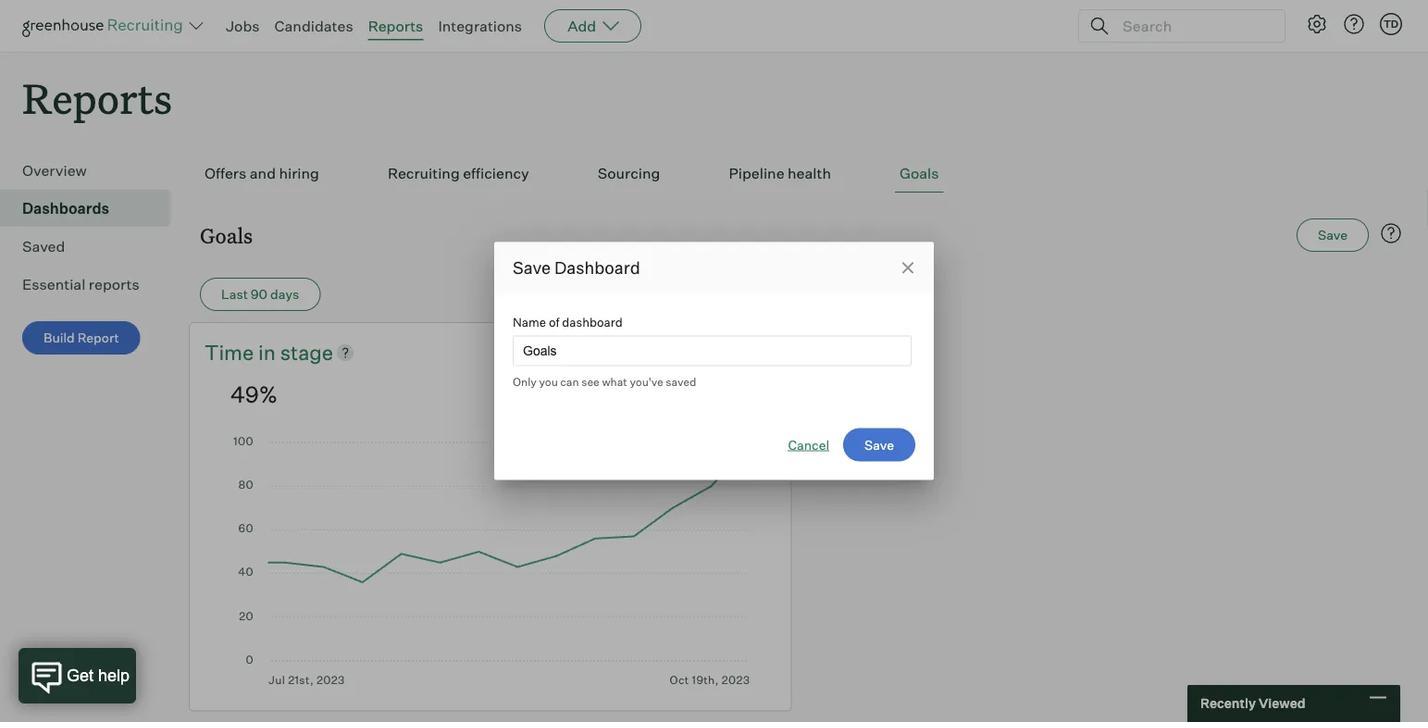 Task type: locate. For each thing, give the bounding box(es) containing it.
goals button
[[895, 155, 944, 193]]

name
[[513, 315, 546, 330]]

save left faq image
[[1318, 227, 1348, 243]]

in
[[258, 339, 276, 365]]

90
[[251, 286, 268, 302]]

Search text field
[[1118, 12, 1268, 39]]

0 vertical spatial save button
[[1297, 219, 1369, 252]]

integrations link
[[438, 17, 522, 35]]

None text field
[[513, 336, 912, 366]]

2 horizontal spatial save
[[1318, 227, 1348, 243]]

save up name
[[513, 257, 551, 278]]

none text field inside save dashboard dialog
[[513, 336, 912, 366]]

saved
[[22, 237, 65, 256]]

0 horizontal spatial save button
[[843, 428, 916, 461]]

last 90 days
[[221, 286, 299, 302]]

pipeline health button
[[724, 155, 836, 193]]

1 horizontal spatial reports
[[368, 17, 423, 35]]

0 horizontal spatial save
[[513, 257, 551, 278]]

time in
[[205, 339, 280, 365]]

offers
[[205, 164, 246, 183]]

1 vertical spatial reports
[[22, 70, 172, 125]]

offers and hiring button
[[200, 155, 324, 193]]

offers and hiring
[[205, 164, 319, 183]]

reports
[[89, 275, 139, 294]]

name of dashboard
[[513, 315, 623, 330]]

last
[[221, 286, 248, 302]]

tab list
[[200, 155, 1406, 193]]

td button
[[1380, 13, 1402, 35]]

reports right candidates
[[368, 17, 423, 35]]

save button right cancel link
[[843, 428, 916, 461]]

sourcing
[[598, 164, 660, 183]]

save dashboard dialog
[[494, 242, 934, 480]]

td button
[[1377, 9, 1406, 39]]

1 horizontal spatial save button
[[1297, 219, 1369, 252]]

save button left faq image
[[1297, 219, 1369, 252]]

reports
[[368, 17, 423, 35], [22, 70, 172, 125]]

0 vertical spatial save
[[1318, 227, 1348, 243]]

only you can see what you've saved
[[513, 374, 696, 388]]

2 vertical spatial save
[[865, 436, 894, 453]]

pipeline health
[[729, 164, 831, 183]]

save
[[1318, 227, 1348, 243], [513, 257, 551, 278], [865, 436, 894, 453]]

1 vertical spatial save button
[[843, 428, 916, 461]]

add button
[[544, 9, 642, 43]]

0 vertical spatial goals
[[900, 164, 939, 183]]

0 horizontal spatial goals
[[200, 221, 253, 249]]

candidates link
[[274, 17, 353, 35]]

save right cancel
[[865, 436, 894, 453]]

1 vertical spatial goals
[[200, 221, 253, 249]]

build report button
[[22, 321, 140, 355]]

recruiting efficiency button
[[383, 155, 534, 193]]

efficiency
[[463, 164, 529, 183]]

saved
[[666, 374, 696, 388]]

goals
[[900, 164, 939, 183], [200, 221, 253, 249]]

add
[[568, 17, 596, 35]]

save button
[[1297, 219, 1369, 252], [843, 428, 916, 461]]

reports down greenhouse recruiting image
[[22, 70, 172, 125]]

you've
[[630, 374, 663, 388]]

reports link
[[368, 17, 423, 35]]

stage link
[[280, 338, 333, 367]]

1 horizontal spatial goals
[[900, 164, 939, 183]]

essential
[[22, 275, 85, 294]]

goals inside button
[[900, 164, 939, 183]]

1 horizontal spatial save
[[865, 436, 894, 453]]



Task type: vqa. For each thing, say whether or not it's contained in the screenshot.
the right 15,
no



Task type: describe. For each thing, give the bounding box(es) containing it.
configure image
[[1306, 13, 1328, 35]]

xychart image
[[230, 437, 750, 687]]

what
[[602, 374, 627, 388]]

hiring
[[279, 164, 319, 183]]

candidates
[[274, 17, 353, 35]]

tab list containing offers and hiring
[[200, 155, 1406, 193]]

report
[[77, 330, 119, 346]]

last 90 days button
[[200, 278, 321, 311]]

faq image
[[1380, 222, 1402, 245]]

integrations
[[438, 17, 522, 35]]

time
[[205, 339, 254, 365]]

jobs link
[[226, 17, 260, 35]]

essential reports
[[22, 275, 139, 294]]

see
[[582, 374, 600, 388]]

viewed
[[1259, 695, 1306, 711]]

saved link
[[22, 235, 163, 258]]

49%
[[230, 380, 278, 408]]

dashboards
[[22, 199, 109, 218]]

sourcing button
[[593, 155, 665, 193]]

build
[[44, 330, 75, 346]]

build report
[[44, 330, 119, 346]]

0 horizontal spatial reports
[[22, 70, 172, 125]]

cancel
[[788, 436, 830, 453]]

recently viewed
[[1201, 695, 1306, 711]]

recruiting efficiency
[[388, 164, 529, 183]]

td
[[1384, 18, 1399, 30]]

recruiting
[[388, 164, 460, 183]]

greenhouse recruiting image
[[22, 15, 189, 37]]

and
[[250, 164, 276, 183]]

only
[[513, 374, 537, 388]]

in link
[[258, 338, 280, 367]]

save dashboard
[[513, 257, 640, 278]]

health
[[788, 164, 831, 183]]

overview
[[22, 161, 87, 180]]

save button inside dialog
[[843, 428, 916, 461]]

cancel link
[[788, 436, 830, 454]]

stage
[[280, 339, 333, 365]]

overview link
[[22, 159, 163, 182]]

pipeline
[[729, 164, 785, 183]]

can
[[560, 374, 579, 388]]

0 vertical spatial reports
[[368, 17, 423, 35]]

essential reports link
[[22, 273, 163, 295]]

1 vertical spatial save
[[513, 257, 551, 278]]

dashboard
[[554, 257, 640, 278]]

dashboard
[[562, 315, 623, 330]]

jobs
[[226, 17, 260, 35]]

time link
[[205, 338, 258, 367]]

days
[[270, 286, 299, 302]]

dashboards link
[[22, 197, 163, 220]]

of
[[549, 315, 560, 330]]

you
[[539, 374, 558, 388]]

recently
[[1201, 695, 1256, 711]]



